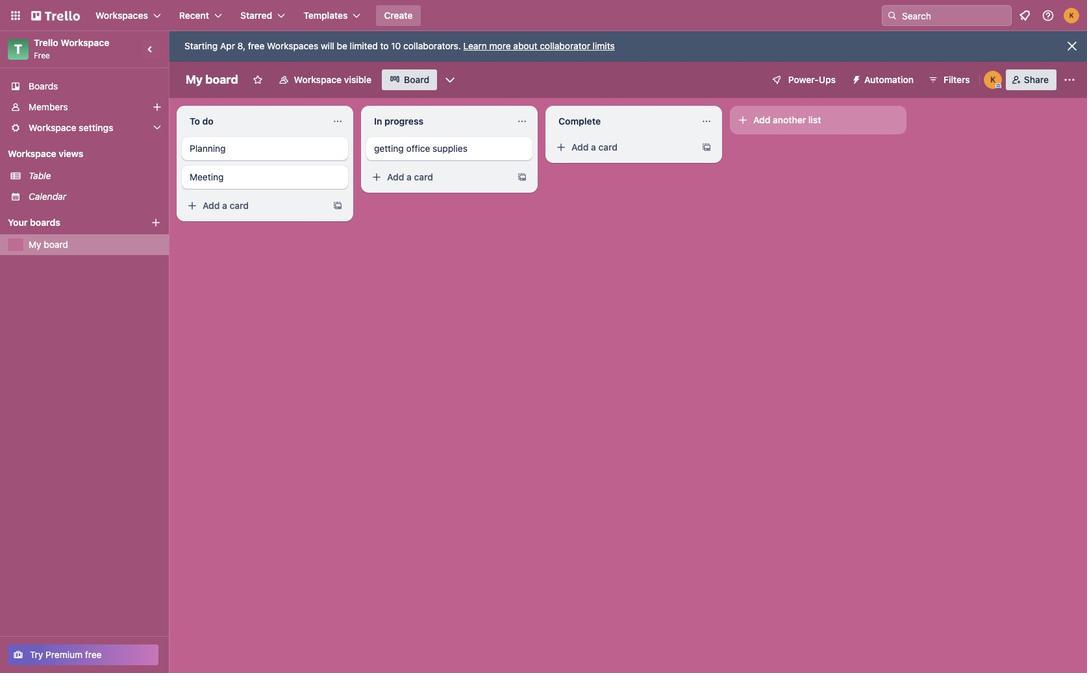 Task type: describe. For each thing, give the bounding box(es) containing it.
1 vertical spatial my board
[[29, 239, 68, 250]]

board inside my board link
[[44, 239, 68, 250]]

card for in progress
[[414, 171, 433, 183]]

meeting
[[190, 171, 224, 183]]

In progress text field
[[366, 111, 512, 132]]

will
[[321, 40, 334, 51]]

members link
[[0, 97, 169, 118]]

add for right the add a card button
[[572, 142, 589, 153]]

ups
[[819, 74, 836, 85]]

about
[[513, 40, 537, 51]]

limits
[[593, 40, 615, 51]]

settings
[[79, 122, 113, 133]]

premium
[[46, 650, 83, 661]]

To do text field
[[182, 111, 327, 132]]

visible
[[344, 74, 372, 85]]

my board inside text field
[[186, 73, 238, 86]]

calendar link
[[29, 190, 161, 203]]

recent button
[[171, 5, 230, 26]]

back to home image
[[31, 5, 80, 26]]

recent
[[179, 10, 209, 21]]

2 horizontal spatial card
[[599, 142, 618, 153]]

star or unstar board image
[[252, 75, 263, 85]]

power-ups button
[[762, 69, 844, 90]]

0 notifications image
[[1017, 8, 1033, 23]]

add a card button for progress
[[366, 167, 509, 188]]

more
[[489, 40, 511, 51]]

add for the add a card button associated with do
[[203, 200, 220, 211]]

workspace visible button
[[271, 69, 379, 90]]

free
[[34, 51, 50, 60]]

calendar
[[29, 191, 66, 202]]

1 vertical spatial kendallparks02 (kendallparks02) image
[[984, 71, 1002, 89]]

boards link
[[0, 76, 169, 97]]

limited
[[350, 40, 378, 51]]

add a card for in progress
[[387, 171, 433, 183]]

workspace settings button
[[0, 118, 169, 138]]

create from template… image for in progress
[[517, 172, 527, 183]]

create button
[[376, 5, 421, 26]]

to
[[190, 116, 200, 127]]

try premium free button
[[8, 645, 158, 666]]

getting office supplies
[[374, 143, 468, 154]]

filters button
[[924, 69, 974, 90]]

workspace visible
[[294, 74, 372, 85]]

table
[[29, 170, 51, 181]]

card for to do
[[230, 200, 249, 211]]

a for do
[[222, 200, 227, 211]]

8,
[[238, 40, 246, 51]]

try premium free
[[30, 650, 102, 661]]

t
[[14, 42, 22, 57]]

table link
[[29, 170, 161, 183]]

trello workspace link
[[34, 37, 109, 48]]

starred button
[[233, 5, 293, 26]]

automation
[[864, 74, 914, 85]]

your boards
[[8, 217, 60, 228]]

meeting link
[[190, 171, 340, 184]]

starred
[[240, 10, 272, 21]]

starting apr 8, free workspaces will be limited to 10 collaborators. learn more about collaborator limits
[[184, 40, 615, 51]]

your
[[8, 217, 28, 228]]

members
[[29, 101, 68, 112]]

in progress
[[374, 116, 424, 127]]

learn
[[463, 40, 487, 51]]

add for progress the add a card button
[[387, 171, 404, 183]]

10
[[391, 40, 401, 51]]

workspace settings
[[29, 122, 113, 133]]

Search field
[[898, 6, 1011, 25]]

1 vertical spatial my
[[29, 239, 41, 250]]

2 horizontal spatial add a card
[[572, 142, 618, 153]]

search image
[[887, 10, 898, 21]]

my board link
[[29, 238, 161, 251]]

0 vertical spatial kendallparks02 (kendallparks02) image
[[1064, 8, 1079, 23]]



Task type: locate. For each thing, give the bounding box(es) containing it.
1 horizontal spatial workspaces
[[267, 40, 318, 51]]

workspace for workspace visible
[[294, 74, 342, 85]]

kendallparks02 (kendallparks02) image
[[1064, 8, 1079, 23], [984, 71, 1002, 89]]

0 vertical spatial workspaces
[[95, 10, 148, 21]]

0 horizontal spatial my board
[[29, 239, 68, 250]]

add a card down complete
[[572, 142, 618, 153]]

1 vertical spatial board
[[44, 239, 68, 250]]

starting
[[184, 40, 218, 51]]

add left another
[[753, 114, 771, 125]]

add another list button
[[730, 106, 907, 134]]

add board image
[[151, 218, 161, 228]]

1 vertical spatial create from template… image
[[333, 201, 343, 211]]

1 horizontal spatial board
[[205, 73, 238, 86]]

0 vertical spatial free
[[248, 40, 265, 51]]

free right 8, on the top of page
[[248, 40, 265, 51]]

my board down boards
[[29, 239, 68, 250]]

0 horizontal spatial workspaces
[[95, 10, 148, 21]]

0 vertical spatial my board
[[186, 73, 238, 86]]

board link
[[382, 69, 437, 90]]

add down getting
[[387, 171, 404, 183]]

card down meeting link in the top of the page
[[230, 200, 249, 211]]

0 horizontal spatial create from template… image
[[333, 201, 343, 211]]

1 horizontal spatial my board
[[186, 73, 238, 86]]

add a card down meeting in the left of the page
[[203, 200, 249, 211]]

1 horizontal spatial my
[[186, 73, 203, 86]]

0 vertical spatial board
[[205, 73, 238, 86]]

1 horizontal spatial add a card
[[387, 171, 433, 183]]

getting office supplies link
[[374, 142, 525, 155]]

2 vertical spatial add a card button
[[182, 196, 325, 216]]

my
[[186, 73, 203, 86], [29, 239, 41, 250]]

progress
[[385, 116, 424, 127]]

sm image
[[846, 69, 864, 88]]

planning
[[190, 143, 226, 154]]

2 horizontal spatial a
[[591, 142, 596, 153]]

collaborator
[[540, 40, 590, 51]]

workspace for workspace views
[[8, 148, 56, 159]]

customize views image
[[444, 73, 457, 86]]

learn more about collaborator limits link
[[463, 40, 615, 51]]

a
[[591, 142, 596, 153], [407, 171, 412, 183], [222, 200, 227, 211]]

0 horizontal spatial a
[[222, 200, 227, 211]]

workspaces inside dropdown button
[[95, 10, 148, 21]]

workspaces button
[[88, 5, 169, 26]]

apr
[[220, 40, 235, 51]]

add a card button for do
[[182, 196, 325, 216]]

free inside try premium free button
[[85, 650, 102, 661]]

1 vertical spatial workspaces
[[267, 40, 318, 51]]

free
[[248, 40, 265, 51], [85, 650, 102, 661]]

my down starting on the top of page
[[186, 73, 203, 86]]

workspaces left will
[[267, 40, 318, 51]]

0 vertical spatial create from template… image
[[517, 172, 527, 183]]

workspace down the members
[[29, 122, 76, 133]]

card
[[599, 142, 618, 153], [414, 171, 433, 183], [230, 200, 249, 211]]

filters
[[944, 74, 970, 85]]

1 vertical spatial add a card button
[[366, 167, 509, 188]]

1 vertical spatial free
[[85, 650, 102, 661]]

add a card for to do
[[203, 200, 249, 211]]

power-
[[788, 74, 819, 85]]

0 vertical spatial add a card
[[572, 142, 618, 153]]

add for add another list button
[[753, 114, 771, 125]]

Complete text field
[[551, 111, 696, 132]]

getting
[[374, 143, 404, 154]]

workspace down will
[[294, 74, 342, 85]]

my board down starting on the top of page
[[186, 73, 238, 86]]

1 horizontal spatial create from template… image
[[517, 172, 527, 183]]

0 vertical spatial my
[[186, 73, 203, 86]]

add down meeting in the left of the page
[[203, 200, 220, 211]]

workspaces up workspace navigation collapse icon
[[95, 10, 148, 21]]

0 vertical spatial add a card button
[[551, 137, 694, 158]]

create from template… image
[[517, 172, 527, 183], [333, 201, 343, 211]]

workspace inside workspace visible button
[[294, 74, 342, 85]]

add inside button
[[753, 114, 771, 125]]

workspace up table
[[8, 148, 56, 159]]

0 vertical spatial a
[[591, 142, 596, 153]]

templates button
[[296, 5, 369, 26]]

add a card
[[572, 142, 618, 153], [387, 171, 433, 183], [203, 200, 249, 211]]

to
[[380, 40, 389, 51]]

2 vertical spatial add a card
[[203, 200, 249, 211]]

a down meeting in the left of the page
[[222, 200, 227, 211]]

1 vertical spatial a
[[407, 171, 412, 183]]

workspace inside trello workspace free
[[61, 37, 109, 48]]

workspace inside workspace settings popup button
[[29, 122, 76, 133]]

board down apr
[[205, 73, 238, 86]]

add a card down the office
[[387, 171, 433, 183]]

in
[[374, 116, 382, 127]]

board down boards
[[44, 239, 68, 250]]

0 horizontal spatial kendallparks02 (kendallparks02) image
[[984, 71, 1002, 89]]

1 horizontal spatial free
[[248, 40, 265, 51]]

0 horizontal spatial add a card
[[203, 200, 249, 211]]

add a card button
[[551, 137, 694, 158], [366, 167, 509, 188], [182, 196, 325, 216]]

add a card button down meeting link in the top of the page
[[182, 196, 325, 216]]

free right premium
[[85, 650, 102, 661]]

1 horizontal spatial a
[[407, 171, 412, 183]]

0 horizontal spatial free
[[85, 650, 102, 661]]

create
[[384, 10, 413, 21]]

Board name text field
[[179, 69, 245, 90]]

1 horizontal spatial card
[[414, 171, 433, 183]]

power-ups
[[788, 74, 836, 85]]

create from template… image
[[701, 142, 712, 153]]

workspace
[[61, 37, 109, 48], [294, 74, 342, 85], [29, 122, 76, 133], [8, 148, 56, 159]]

your boards with 1 items element
[[8, 215, 131, 231]]

workspace for workspace settings
[[29, 122, 76, 133]]

workspace views
[[8, 148, 83, 159]]

0 vertical spatial card
[[599, 142, 618, 153]]

boards
[[30, 217, 60, 228]]

complete
[[559, 116, 601, 127]]

my down your boards at the left
[[29, 239, 41, 250]]

2 horizontal spatial add a card button
[[551, 137, 694, 158]]

do
[[202, 116, 214, 127]]

list
[[809, 114, 821, 125]]

add another list
[[753, 114, 821, 125]]

board
[[205, 73, 238, 86], [44, 239, 68, 250]]

t link
[[8, 39, 29, 60]]

card down getting office supplies
[[414, 171, 433, 183]]

automation button
[[846, 69, 922, 90]]

1 horizontal spatial add a card button
[[366, 167, 509, 188]]

1 vertical spatial add a card
[[387, 171, 433, 183]]

add a card button down the complete text box
[[551, 137, 694, 158]]

workspaces
[[95, 10, 148, 21], [267, 40, 318, 51]]

board inside my board text field
[[205, 73, 238, 86]]

share button
[[1006, 69, 1057, 90]]

a down complete
[[591, 142, 596, 153]]

planning link
[[190, 142, 340, 155]]

templates
[[304, 10, 348, 21]]

be
[[337, 40, 347, 51]]

0 horizontal spatial card
[[230, 200, 249, 211]]

kendallparks02 (kendallparks02) image right the open information menu icon
[[1064, 8, 1079, 23]]

share
[[1024, 74, 1049, 85]]

board
[[404, 74, 429, 85]]

to do
[[190, 116, 214, 127]]

office
[[406, 143, 430, 154]]

create from template… image for to do
[[333, 201, 343, 211]]

workspace navigation collapse icon image
[[142, 40, 160, 58]]

collaborators.
[[403, 40, 461, 51]]

a for progress
[[407, 171, 412, 183]]

views
[[59, 148, 83, 159]]

supplies
[[433, 143, 468, 154]]

0 horizontal spatial board
[[44, 239, 68, 250]]

0 horizontal spatial add a card button
[[182, 196, 325, 216]]

a down the office
[[407, 171, 412, 183]]

add
[[753, 114, 771, 125], [572, 142, 589, 153], [387, 171, 404, 183], [203, 200, 220, 211]]

add a card button down getting office supplies link
[[366, 167, 509, 188]]

1 horizontal spatial kendallparks02 (kendallparks02) image
[[1064, 8, 1079, 23]]

workspace right trello
[[61, 37, 109, 48]]

card down the complete text box
[[599, 142, 618, 153]]

1 vertical spatial card
[[414, 171, 433, 183]]

0 horizontal spatial my
[[29, 239, 41, 250]]

my board
[[186, 73, 238, 86], [29, 239, 68, 250]]

this member is an admin of this board. image
[[996, 83, 1001, 89]]

boards
[[29, 81, 58, 92]]

kendallparks02 (kendallparks02) image right filters
[[984, 71, 1002, 89]]

my inside text field
[[186, 73, 203, 86]]

trello
[[34, 37, 58, 48]]

add down complete
[[572, 142, 589, 153]]

show menu image
[[1063, 73, 1076, 86]]

primary element
[[0, 0, 1087, 31]]

2 vertical spatial a
[[222, 200, 227, 211]]

2 vertical spatial card
[[230, 200, 249, 211]]

try
[[30, 650, 43, 661]]

another
[[773, 114, 806, 125]]

trello workspace free
[[34, 37, 109, 60]]

open information menu image
[[1042, 9, 1055, 22]]



Task type: vqa. For each thing, say whether or not it's contained in the screenshot.
the bottom added
no



